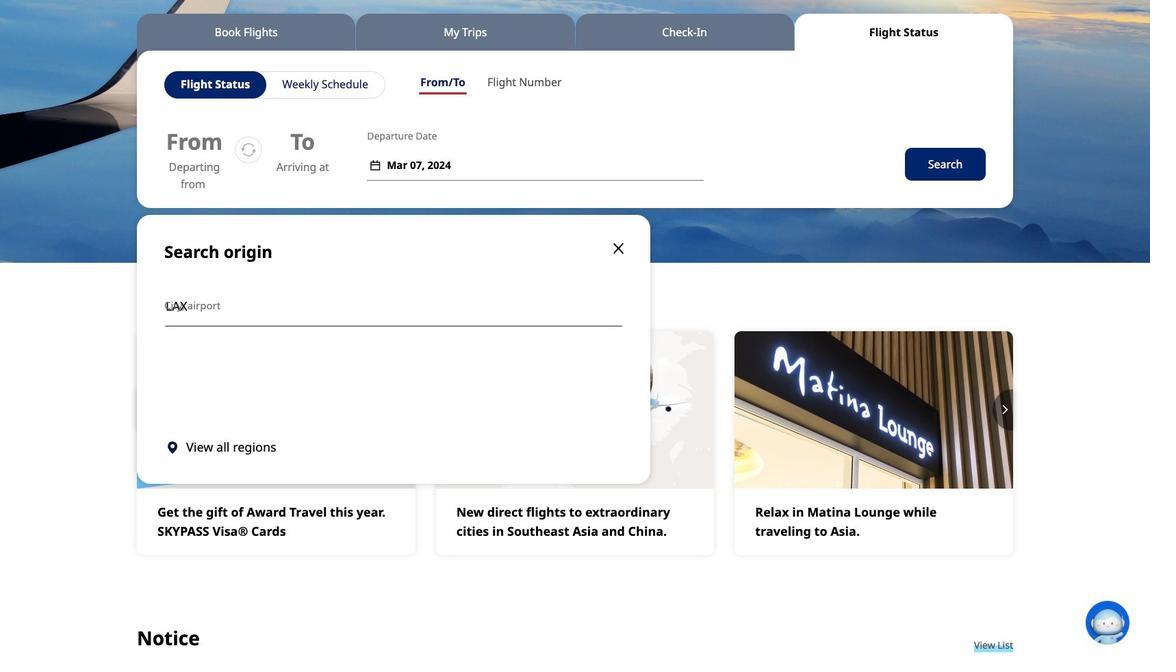 Task type: vqa. For each thing, say whether or not it's contained in the screenshot.
the "Itinerary type" group
no



Task type: locate. For each thing, give the bounding box(es) containing it.
search type for departure and arrival group
[[410, 71, 573, 97]]

types of flight status group
[[164, 71, 386, 99]]

tab list
[[137, 14, 1014, 51]]

None text field
[[164, 285, 623, 327]]

dialog
[[137, 208, 1014, 484]]

document
[[137, 215, 651, 484]]



